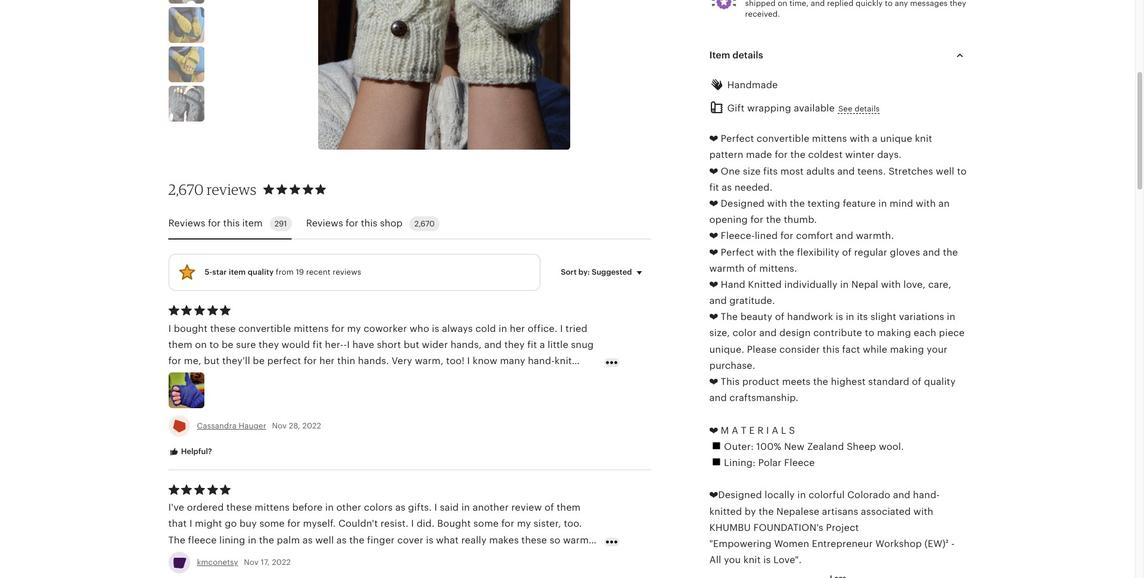 Task type: describe. For each thing, give the bounding box(es) containing it.
hand-
[[913, 490, 940, 501]]

1 vertical spatial item
[[229, 268, 246, 276]]

this
[[721, 376, 740, 387]]

khumbu
[[710, 522, 751, 533]]

quality inside ❤ perfect convertible mittens with a unique knit pattern made for the coldest winter days. ❤ one size fits most adults and teens. stretches well to fit as needed. ❤  designed with the texting feature in mind with an opening for the thumb. ❤  fleece-lined for comfort and warmth. ❤ perfect with the flexibility of regular gloves and the warmth of mittens. ❤ hand knitted individually in nepal with love, care, and gratitude. ❤ the beauty of handwork is in its slight variations in size, color and design contribute to making each piece unique. please consider this fact while making your purchase. ❤ this product meets the highest standard of quality and craftsmanship.
[[924, 376, 956, 387]]

helpful?
[[179, 447, 212, 456]]

color
[[733, 328, 757, 339]]

i
[[767, 425, 769, 436]]

its
[[857, 311, 868, 323]]

with up thumb.
[[768, 198, 787, 209]]

the up thumb.
[[790, 198, 805, 209]]

opening
[[710, 214, 748, 225]]

outer:
[[724, 441, 754, 452]]

0 horizontal spatial 2022
[[272, 558, 291, 567]]

you
[[724, 554, 741, 566]]

item details button
[[699, 41, 978, 70]]

individually
[[785, 279, 838, 290]]

coldest
[[808, 149, 843, 161]]

slight
[[871, 311, 897, 323]]

(ew)²
[[925, 538, 949, 550]]

shop
[[380, 218, 403, 229]]

with down lined
[[757, 247, 777, 258]]

feature
[[843, 198, 876, 209]]

1 horizontal spatial nov
[[272, 421, 287, 430]]

sort by: suggested
[[561, 267, 632, 276]]

see
[[839, 104, 853, 113]]

the up lined
[[766, 214, 782, 225]]

2 ❤ from the top
[[710, 165, 718, 177]]

item
[[710, 49, 730, 61]]

for down 2,670 reviews
[[208, 218, 221, 229]]

project
[[826, 522, 859, 533]]

6 ❤ from the top
[[710, 279, 718, 290]]

this for shop
[[361, 218, 378, 229]]

nepal
[[852, 279, 879, 290]]

convertible
[[757, 133, 810, 144]]

associated
[[861, 506, 911, 517]]

1 horizontal spatial reviews
[[333, 268, 361, 276]]

2 a from the left
[[772, 425, 779, 436]]

0 vertical spatial quality
[[248, 268, 274, 276]]

of right standard
[[912, 376, 922, 387]]

days.
[[878, 149, 902, 161]]

knit inside ❤ perfect convertible mittens with a unique knit pattern made for the coldest winter days. ❤ one size fits most adults and teens. stretches well to fit as needed. ❤  designed with the texting feature in mind with an opening for the thumb. ❤  fleece-lined for comfort and warmth. ❤ perfect with the flexibility of regular gloves and the warmth of mittens. ❤ hand knitted individually in nepal with love, care, and gratitude. ❤ the beauty of handwork is in its slight variations in size, color and design contribute to making each piece unique. please consider this fact while making your purchase. ❤ this product meets the highest standard of quality and craftsmanship.
[[915, 133, 933, 144]]

291
[[275, 219, 287, 228]]

the right meets
[[813, 376, 829, 387]]

product
[[743, 376, 780, 387]]

beauty
[[741, 311, 773, 323]]

1 perfect from the top
[[721, 133, 754, 144]]

kmconetsy nov 17, 2022
[[197, 558, 291, 567]]

each
[[914, 328, 937, 339]]

-
[[952, 538, 955, 550]]

for right lined
[[781, 230, 794, 242]]

s
[[789, 425, 795, 436]]

1 ◾ from the top
[[710, 441, 722, 452]]

5-
[[205, 268, 212, 276]]

pattern
[[710, 149, 744, 161]]

the up most
[[791, 149, 806, 161]]

craftsmanship.
[[730, 392, 799, 404]]

care,
[[929, 279, 952, 290]]

and right comfort
[[836, 230, 854, 242]]

meets
[[782, 376, 811, 387]]

the inside the ❤designed locally in colorful colorado and hand- knitted by the nepalese artisans associated with khumbu foundation's  project "empowering women entrepreneur workshop (ew)² - all you knit is love".
[[759, 506, 774, 517]]

needed.
[[735, 182, 773, 193]]

consider
[[780, 344, 820, 355]]

t
[[741, 425, 747, 436]]

0 vertical spatial making
[[877, 328, 911, 339]]

mind
[[890, 198, 914, 209]]

as
[[722, 182, 732, 193]]

in left its at the bottom right
[[846, 311, 855, 323]]

and up the
[[710, 295, 727, 306]]

cassandra hauger link
[[197, 421, 266, 430]]

wrapping
[[747, 103, 791, 114]]

knitted
[[748, 279, 782, 290]]

lining:
[[724, 457, 756, 469]]

8 ❤ from the top
[[710, 376, 718, 387]]

well
[[936, 165, 955, 177]]

of up knitted
[[748, 263, 757, 274]]

and down winter
[[838, 165, 855, 177]]

handwork
[[787, 311, 833, 323]]

1 vertical spatial making
[[890, 344, 924, 355]]

please
[[747, 344, 777, 355]]

l
[[781, 425, 787, 436]]

1 ❤ from the top
[[710, 133, 718, 144]]

mittens.
[[760, 263, 798, 274]]

all
[[710, 554, 722, 566]]

comfort
[[796, 230, 834, 242]]

1 a from the left
[[732, 425, 739, 436]]

zealand
[[807, 441, 844, 452]]

sheep
[[847, 441, 877, 452]]

standard
[[869, 376, 910, 387]]

1 horizontal spatial 2022
[[303, 421, 321, 430]]

size
[[743, 165, 761, 177]]

0 horizontal spatial reviews
[[207, 181, 257, 198]]

from
[[276, 268, 294, 276]]

e
[[749, 425, 755, 436]]

regular
[[854, 247, 888, 258]]

❤ perfect convertible mittens with a unique knit pattern made for the coldest winter days. ❤ one size fits most adults and teens. stretches well to fit as needed. ❤  designed with the texting feature in mind with an opening for the thumb. ❤  fleece-lined for comfort and warmth. ❤ perfect with the flexibility of regular gloves and the warmth of mittens. ❤ hand knitted individually in nepal with love, care, and gratitude. ❤ the beauty of handwork is in its slight variations in size, color and design contribute to making each piece unique. please consider this fact while making your purchase. ❤ this product meets the highest standard of quality and craftsmanship.
[[710, 133, 967, 404]]

m
[[721, 425, 729, 436]]

wool.
[[879, 441, 904, 452]]

flexibility
[[797, 247, 840, 258]]

hauger
[[239, 421, 266, 430]]

knitted
[[710, 506, 742, 517]]

2 perfect from the top
[[721, 247, 754, 258]]

colorful
[[809, 490, 845, 501]]

by:
[[579, 267, 590, 276]]

❤ m a t e r i a l s ◾ outer: 100% new zealand sheep wool. ◾ lining: polar fleece
[[710, 425, 904, 469]]

reviews for reviews for this shop
[[306, 218, 343, 229]]

reviews for this item
[[168, 218, 263, 229]]

women
[[774, 538, 810, 550]]

with left an
[[916, 198, 936, 209]]

the up mittens.
[[779, 247, 795, 258]]

and right gloves at the right of the page
[[923, 247, 941, 258]]

view details of this review photo by cassandra hauger image
[[168, 373, 204, 408]]

thumb.
[[784, 214, 817, 225]]



Task type: vqa. For each thing, say whether or not it's contained in the screenshot.
profile
no



Task type: locate. For each thing, give the bounding box(es) containing it.
this left shop
[[361, 218, 378, 229]]

reviews for reviews for this item
[[168, 218, 205, 229]]

1 vertical spatial is
[[764, 554, 771, 566]]

while
[[863, 344, 888, 355]]

made
[[746, 149, 772, 161]]

1 horizontal spatial a
[[772, 425, 779, 436]]

love".
[[774, 554, 802, 566]]

sort
[[561, 267, 577, 276]]

to up while
[[865, 328, 875, 339]]

1 vertical spatial to
[[865, 328, 875, 339]]

in left 'nepal'
[[841, 279, 849, 290]]

1 vertical spatial knit
[[744, 554, 761, 566]]

❤designed
[[710, 490, 762, 501]]

warmth.
[[856, 230, 894, 242]]

❤ left the
[[710, 311, 718, 323]]

1 horizontal spatial this
[[361, 218, 378, 229]]

the
[[721, 311, 738, 323]]

0 horizontal spatial reviews
[[168, 218, 205, 229]]

1 horizontal spatial reviews
[[306, 218, 343, 229]]

nepalese
[[777, 506, 820, 517]]

1 horizontal spatial details
[[855, 104, 880, 113]]

19
[[296, 268, 304, 276]]

the right by at the right bottom
[[759, 506, 774, 517]]

reviews up reviews for this item
[[207, 181, 257, 198]]

0 horizontal spatial to
[[865, 328, 875, 339]]

locally
[[765, 490, 795, 501]]

most
[[781, 165, 804, 177]]

making down each
[[890, 344, 924, 355]]

❤
[[710, 133, 718, 144], [710, 165, 718, 177], [710, 198, 718, 209], [710, 230, 718, 242], [710, 247, 718, 258], [710, 279, 718, 290], [710, 311, 718, 323], [710, 376, 718, 387], [710, 425, 718, 436]]

workshop
[[876, 538, 922, 550]]

this down 2,670 reviews
[[223, 218, 240, 229]]

1 vertical spatial reviews
[[333, 268, 361, 276]]

2 ◾ from the top
[[710, 457, 722, 469]]

colorado
[[848, 490, 891, 501]]

the up the care,
[[943, 247, 958, 258]]

5 ❤ from the top
[[710, 247, 718, 258]]

of up design
[[775, 311, 785, 323]]

details right see
[[855, 104, 880, 113]]

and up please
[[760, 328, 777, 339]]

cassandra hauger nov 28, 2022
[[197, 421, 321, 430]]

is up contribute
[[836, 311, 843, 323]]

a
[[732, 425, 739, 436], [772, 425, 779, 436]]

the
[[791, 149, 806, 161], [790, 198, 805, 209], [766, 214, 782, 225], [779, 247, 795, 258], [943, 247, 958, 258], [813, 376, 829, 387], [759, 506, 774, 517]]

❤ up fit
[[710, 165, 718, 177]]

to right well in the top right of the page
[[957, 165, 967, 177]]

with down "hand-"
[[914, 506, 934, 517]]

28,
[[289, 421, 300, 430]]

is left love".
[[764, 554, 771, 566]]

cable knit convertible mitten hand knit winter gloves with black image
[[168, 86, 204, 121]]

and down this
[[710, 392, 727, 404]]

and inside the ❤designed locally in colorful colorado and hand- knitted by the nepalese artisans associated with khumbu foundation's  project "empowering women entrepreneur workshop (ew)² - all you knit is love".
[[893, 490, 911, 501]]

0 vertical spatial item
[[242, 218, 263, 229]]

reviews down 2,670 reviews
[[168, 218, 205, 229]]

is inside ❤ perfect convertible mittens with a unique knit pattern made for the coldest winter days. ❤ one size fits most adults and teens. stretches well to fit as needed. ❤  designed with the texting feature in mind with an opening for the thumb. ❤  fleece-lined for comfort and warmth. ❤ perfect with the flexibility of regular gloves and the warmth of mittens. ❤ hand knitted individually in nepal with love, care, and gratitude. ❤ the beauty of handwork is in its slight variations in size, color and design contribute to making each piece unique. please consider this fact while making your purchase. ❤ this product meets the highest standard of quality and craftsmanship.
[[836, 311, 843, 323]]

variations
[[899, 311, 945, 323]]

2,670
[[168, 181, 204, 198], [415, 219, 435, 228]]

0 vertical spatial knit
[[915, 133, 933, 144]]

0 horizontal spatial knit
[[744, 554, 761, 566]]

see details link
[[839, 104, 880, 115]]

perfect up pattern
[[721, 133, 754, 144]]

perfect
[[721, 133, 754, 144], [721, 247, 754, 258]]

for left shop
[[346, 218, 359, 229]]

this for item
[[223, 218, 240, 229]]

0 vertical spatial is
[[836, 311, 843, 323]]

knit right unique
[[915, 133, 933, 144]]

"empowering
[[710, 538, 772, 550]]

this
[[223, 218, 240, 229], [361, 218, 378, 229], [823, 344, 840, 355]]

0 vertical spatial reviews
[[207, 181, 257, 198]]

1 horizontal spatial to
[[957, 165, 967, 177]]

in inside the ❤designed locally in colorful colorado and hand- knitted by the nepalese artisans associated with khumbu foundation's  project "empowering women entrepreneur workshop (ew)² - all you knit is love".
[[798, 490, 806, 501]]

lined
[[755, 230, 778, 242]]

100%
[[757, 441, 782, 452]]

reviews for this shop
[[306, 218, 403, 229]]

◾ down 'm'
[[710, 441, 722, 452]]

0 horizontal spatial this
[[223, 218, 240, 229]]

❤designed locally in colorful colorado and hand- knitted by the nepalese artisans associated with khumbu foundation's  project "empowering women entrepreneur workshop (ew)² - all you knit is love".
[[710, 490, 955, 566]]

winter
[[846, 149, 875, 161]]

0 horizontal spatial a
[[732, 425, 739, 436]]

❤ up pattern
[[710, 133, 718, 144]]

in up piece
[[947, 311, 956, 323]]

a left t
[[732, 425, 739, 436]]

9 ❤ from the top
[[710, 425, 718, 436]]

design
[[780, 328, 811, 339]]

by
[[745, 506, 756, 517]]

in up nepalese
[[798, 490, 806, 501]]

❤ down fit
[[710, 198, 718, 209]]

details inside 'gift wrapping available see details'
[[855, 104, 880, 113]]

2,670 for 2,670
[[415, 219, 435, 228]]

unique
[[881, 133, 913, 144]]

❤ left this
[[710, 376, 718, 387]]

1 vertical spatial details
[[855, 104, 880, 113]]

7 ❤ from the top
[[710, 311, 718, 323]]

reviews right 'recent'
[[333, 268, 361, 276]]

of left regular
[[842, 247, 852, 258]]

warmth
[[710, 263, 745, 274]]

gift wrapping available see details
[[728, 103, 880, 114]]

1 horizontal spatial 2,670
[[415, 219, 435, 228]]

0 horizontal spatial quality
[[248, 268, 274, 276]]

for up lined
[[751, 214, 764, 225]]

in
[[879, 198, 887, 209], [841, 279, 849, 290], [846, 311, 855, 323], [947, 311, 956, 323], [798, 490, 806, 501]]

2022 right 28,
[[303, 421, 321, 430]]

cable knit convertible mitten hand knit winter gloves with mustard image
[[168, 7, 204, 43]]

2022 right 17,
[[272, 558, 291, 567]]

r
[[758, 425, 764, 436]]

gloves
[[890, 247, 921, 258]]

quality
[[248, 268, 274, 276], [924, 376, 956, 387]]

17,
[[261, 558, 270, 567]]

❤ down opening
[[710, 230, 718, 242]]

1 vertical spatial perfect
[[721, 247, 754, 258]]

0 horizontal spatial nov
[[244, 558, 259, 567]]

0 horizontal spatial details
[[733, 49, 763, 61]]

one
[[721, 165, 741, 177]]

1 horizontal spatial knit
[[915, 133, 933, 144]]

2,670 up reviews for this item
[[168, 181, 204, 198]]

cassandra
[[197, 421, 237, 430]]

and up associated
[[893, 490, 911, 501]]

adults
[[807, 165, 835, 177]]

fact
[[842, 344, 860, 355]]

2,670 for 2,670 reviews
[[168, 181, 204, 198]]

suggested
[[592, 267, 632, 276]]

item inside tab list
[[242, 218, 263, 229]]

this inside ❤ perfect convertible mittens with a unique knit pattern made for the coldest winter days. ❤ one size fits most adults and teens. stretches well to fit as needed. ❤  designed with the texting feature in mind with an opening for the thumb. ❤  fleece-lined for comfort and warmth. ❤ perfect with the flexibility of regular gloves and the warmth of mittens. ❤ hand knitted individually in nepal with love, care, and gratitude. ❤ the beauty of handwork is in its slight variations in size, color and design contribute to making each piece unique. please consider this fact while making your purchase. ❤ this product meets the highest standard of quality and craftsmanship.
[[823, 344, 840, 355]]

quality left from
[[248, 268, 274, 276]]

1 vertical spatial ◾
[[710, 457, 722, 469]]

cable knit convertible mitten hand knit winter gloves with charcoal image
[[168, 0, 204, 3]]

1 vertical spatial nov
[[244, 558, 259, 567]]

handmade
[[728, 79, 778, 91]]

tab list containing reviews for this item
[[168, 209, 651, 240]]

with inside the ❤designed locally in colorful colorado and hand- knitted by the nepalese artisans associated with khumbu foundation's  project "empowering women entrepreneur workshop (ew)² - all you knit is love".
[[914, 506, 934, 517]]

in left mind
[[879, 198, 887, 209]]

this down contribute
[[823, 344, 840, 355]]

with left a
[[850, 133, 870, 144]]

❤ inside "❤ m a t e r i a l s ◾ outer: 100% new zealand sheep wool. ◾ lining: polar fleece"
[[710, 425, 718, 436]]

0 vertical spatial ◾
[[710, 441, 722, 452]]

for down convertible
[[775, 149, 788, 161]]

stretches
[[889, 165, 934, 177]]

2,670 reviews
[[168, 181, 257, 198]]

contribute
[[814, 328, 863, 339]]

for
[[775, 149, 788, 161], [751, 214, 764, 225], [208, 218, 221, 229], [346, 218, 359, 229], [781, 230, 794, 242]]

details right item
[[733, 49, 763, 61]]

a right "i"
[[772, 425, 779, 436]]

quality down your
[[924, 376, 956, 387]]

love,
[[904, 279, 926, 290]]

2 horizontal spatial this
[[823, 344, 840, 355]]

helpful? button
[[159, 441, 221, 463]]

recent
[[306, 268, 331, 276]]

texting
[[808, 198, 841, 209]]

fits
[[764, 165, 778, 177]]

◾ left lining:
[[710, 457, 722, 469]]

3 ❤ from the top
[[710, 198, 718, 209]]

cable knit convertible mitten hand knit winter gloves with image 8 image
[[168, 46, 204, 82]]

1 vertical spatial 2,670
[[415, 219, 435, 228]]

knit inside the ❤designed locally in colorful colorado and hand- knitted by the nepalese artisans associated with khumbu foundation's  project "empowering women entrepreneur workshop (ew)² - all you knit is love".
[[744, 554, 761, 566]]

0 vertical spatial details
[[733, 49, 763, 61]]

star
[[212, 268, 227, 276]]

nov left 17,
[[244, 558, 259, 567]]

5-star item quality from 19 recent reviews
[[205, 268, 361, 276]]

1 vertical spatial quality
[[924, 376, 956, 387]]

fit
[[710, 182, 719, 193]]

with
[[850, 133, 870, 144], [768, 198, 787, 209], [916, 198, 936, 209], [757, 247, 777, 258], [881, 279, 901, 290], [914, 506, 934, 517]]

fleece
[[785, 457, 815, 469]]

❤ up the warmth
[[710, 247, 718, 258]]

item right star
[[229, 268, 246, 276]]

0 vertical spatial 2022
[[303, 421, 321, 430]]

details inside the item details dropdown button
[[733, 49, 763, 61]]

with left love,
[[881, 279, 901, 290]]

0 vertical spatial nov
[[272, 421, 287, 430]]

is
[[836, 311, 843, 323], [764, 554, 771, 566]]

item details
[[710, 49, 763, 61]]

artisans
[[822, 506, 859, 517]]

piece
[[939, 328, 965, 339]]

item left 291
[[242, 218, 263, 229]]

2,670 right shop
[[415, 219, 435, 228]]

0 horizontal spatial is
[[764, 554, 771, 566]]

❤ left hand
[[710, 279, 718, 290]]

1 vertical spatial 2022
[[272, 558, 291, 567]]

mittens
[[812, 133, 847, 144]]

reviews right 291
[[306, 218, 343, 229]]

a
[[873, 133, 878, 144]]

nov left 28,
[[272, 421, 287, 430]]

size,
[[710, 328, 730, 339]]

0 vertical spatial perfect
[[721, 133, 754, 144]]

perfect down fleece-
[[721, 247, 754, 258]]

foundation's
[[754, 522, 824, 533]]

is inside the ❤designed locally in colorful colorado and hand- knitted by the nepalese artisans associated with khumbu foundation's  project "empowering women entrepreneur workshop (ew)² - all you knit is love".
[[764, 554, 771, 566]]

hand
[[721, 279, 746, 290]]

entrepreneur
[[812, 538, 873, 550]]

0 vertical spatial 2,670
[[168, 181, 204, 198]]

knit right you
[[744, 554, 761, 566]]

2 reviews from the left
[[306, 218, 343, 229]]

and
[[838, 165, 855, 177], [836, 230, 854, 242], [923, 247, 941, 258], [710, 295, 727, 306], [760, 328, 777, 339], [710, 392, 727, 404], [893, 490, 911, 501]]

❤ left 'm'
[[710, 425, 718, 436]]

unique.
[[710, 344, 745, 355]]

tab list
[[168, 209, 651, 240]]

making down slight
[[877, 328, 911, 339]]

1 horizontal spatial quality
[[924, 376, 956, 387]]

4 ❤ from the top
[[710, 230, 718, 242]]

1 horizontal spatial is
[[836, 311, 843, 323]]

1 reviews from the left
[[168, 218, 205, 229]]

0 vertical spatial to
[[957, 165, 967, 177]]

0 horizontal spatial 2,670
[[168, 181, 204, 198]]



